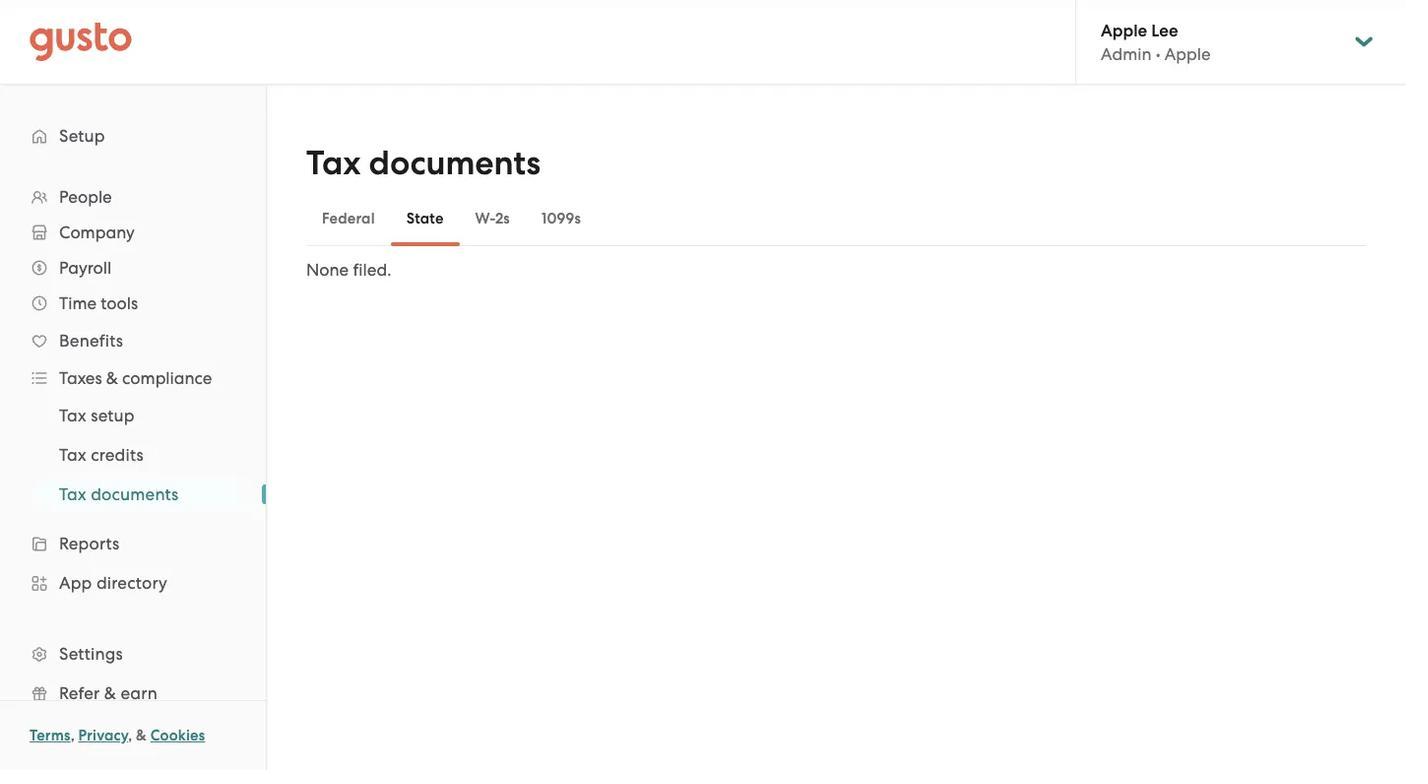 Task type: vqa. For each thing, say whether or not it's contained in the screenshot.
TAX DOCUMENTS link
yes



Task type: locate. For each thing, give the bounding box(es) containing it.
, down refer & earn link
[[128, 727, 132, 745]]

app directory
[[59, 573, 167, 593]]

reports link
[[20, 526, 246, 561]]

& inside refer & earn link
[[104, 684, 116, 703]]

tools
[[101, 293, 138, 313]]

time tools
[[59, 293, 138, 313]]

tax documents link
[[35, 477, 246, 512]]

0 horizontal spatial documents
[[91, 485, 179, 504]]

& inside taxes & compliance dropdown button
[[106, 368, 118, 388]]

tax down the 'taxes'
[[59, 406, 86, 425]]

refer & earn
[[59, 684, 158, 703]]

documents down the tax credits link at bottom
[[91, 485, 179, 504]]

1 vertical spatial apple
[[1165, 44, 1211, 64]]

credits
[[91, 445, 144, 465]]

& for earn
[[104, 684, 116, 703]]

list containing people
[[0, 179, 266, 770]]

tax documents
[[306, 143, 541, 183], [59, 485, 179, 504]]

tax down tax credits
[[59, 485, 86, 504]]

1 vertical spatial &
[[104, 684, 116, 703]]

tax documents down credits
[[59, 485, 179, 504]]

0 vertical spatial documents
[[369, 143, 541, 183]]

setup
[[91, 406, 135, 425]]

filed.
[[353, 260, 391, 280]]

,
[[71, 727, 75, 745], [128, 727, 132, 745]]

0 vertical spatial apple
[[1101, 20, 1148, 40]]

federal button
[[306, 195, 391, 242]]

tax forms tab list
[[306, 191, 1367, 246]]

earn
[[121, 684, 158, 703]]

none filed.
[[306, 260, 391, 280]]

0 vertical spatial &
[[106, 368, 118, 388]]

gusto navigation element
[[0, 85, 266, 770]]

tax up the federal
[[306, 143, 361, 183]]

apple
[[1101, 20, 1148, 40], [1165, 44, 1211, 64]]

1 , from the left
[[71, 727, 75, 745]]

list containing tax setup
[[0, 396, 266, 514]]

1 vertical spatial tax documents
[[59, 485, 179, 504]]

apple right •
[[1165, 44, 1211, 64]]

none
[[306, 260, 349, 280]]

1 horizontal spatial ,
[[128, 727, 132, 745]]

, left privacy
[[71, 727, 75, 745]]

tax for tax documents link
[[59, 485, 86, 504]]

company button
[[20, 215, 246, 250]]

documents
[[369, 143, 541, 183], [91, 485, 179, 504]]

tax documents up state button
[[306, 143, 541, 183]]

& left the cookies button at the bottom
[[136, 727, 147, 745]]

tax credits link
[[35, 437, 246, 473]]

tax for the tax credits link at bottom
[[59, 445, 86, 465]]

state
[[406, 210, 444, 228]]

tax left credits
[[59, 445, 86, 465]]

& right the 'taxes'
[[106, 368, 118, 388]]

1 vertical spatial documents
[[91, 485, 179, 504]]

tax
[[306, 143, 361, 183], [59, 406, 86, 425], [59, 445, 86, 465], [59, 485, 86, 504]]

& left earn
[[104, 684, 116, 703]]

terms link
[[30, 727, 71, 745]]

0 horizontal spatial ,
[[71, 727, 75, 745]]

apple up admin
[[1101, 20, 1148, 40]]

list
[[0, 179, 266, 770], [0, 396, 266, 514]]

2 list from the top
[[0, 396, 266, 514]]

tax for "tax setup" link
[[59, 406, 86, 425]]

1 list from the top
[[0, 179, 266, 770]]

1 horizontal spatial tax documents
[[306, 143, 541, 183]]

2 , from the left
[[128, 727, 132, 745]]

reports
[[59, 534, 120, 554]]

w-
[[475, 210, 495, 228]]

apple lee admin • apple
[[1101, 20, 1211, 64]]

time tools button
[[20, 286, 246, 321]]

&
[[106, 368, 118, 388], [104, 684, 116, 703], [136, 727, 147, 745]]

documents up state
[[369, 143, 541, 183]]

cookies
[[150, 727, 205, 745]]

settings
[[59, 644, 123, 664]]

w-2s button
[[459, 195, 526, 242]]

0 horizontal spatial tax documents
[[59, 485, 179, 504]]

refer & earn link
[[20, 676, 246, 711]]



Task type: describe. For each thing, give the bounding box(es) containing it.
privacy link
[[78, 727, 128, 745]]

terms , privacy , & cookies
[[30, 727, 205, 745]]

federal
[[322, 210, 375, 228]]

taxes & compliance button
[[20, 360, 246, 396]]

1099s button
[[526, 195, 597, 242]]

people
[[59, 187, 112, 207]]

admin
[[1101, 44, 1152, 64]]

•
[[1156, 44, 1161, 64]]

2s
[[495, 210, 510, 228]]

company
[[59, 223, 135, 242]]

compliance
[[122, 368, 212, 388]]

taxes & compliance
[[59, 368, 212, 388]]

setup
[[59, 126, 105, 146]]

2 vertical spatial &
[[136, 727, 147, 745]]

state button
[[391, 195, 459, 242]]

refer
[[59, 684, 100, 703]]

home image
[[30, 22, 132, 62]]

1099s
[[542, 210, 581, 228]]

& for compliance
[[106, 368, 118, 388]]

0 vertical spatial tax documents
[[306, 143, 541, 183]]

setup link
[[20, 118, 246, 154]]

taxes
[[59, 368, 102, 388]]

payroll button
[[20, 250, 246, 286]]

directory
[[96, 573, 167, 593]]

settings link
[[20, 636, 246, 672]]

time
[[59, 293, 97, 313]]

app directory link
[[20, 565, 246, 601]]

terms
[[30, 727, 71, 745]]

privacy
[[78, 727, 128, 745]]

benefits
[[59, 331, 123, 351]]

w-2s
[[475, 210, 510, 228]]

app
[[59, 573, 92, 593]]

lee
[[1152, 20, 1178, 40]]

1 horizontal spatial documents
[[369, 143, 541, 183]]

payroll
[[59, 258, 111, 278]]

tax credits
[[59, 445, 144, 465]]

people button
[[20, 179, 246, 215]]

cookies button
[[150, 724, 205, 748]]

1 horizontal spatial apple
[[1165, 44, 1211, 64]]

tax documents inside gusto navigation element
[[59, 485, 179, 504]]

documents inside gusto navigation element
[[91, 485, 179, 504]]

0 horizontal spatial apple
[[1101, 20, 1148, 40]]

tax setup link
[[35, 398, 246, 433]]

benefits link
[[20, 323, 246, 358]]

tax setup
[[59, 406, 135, 425]]



